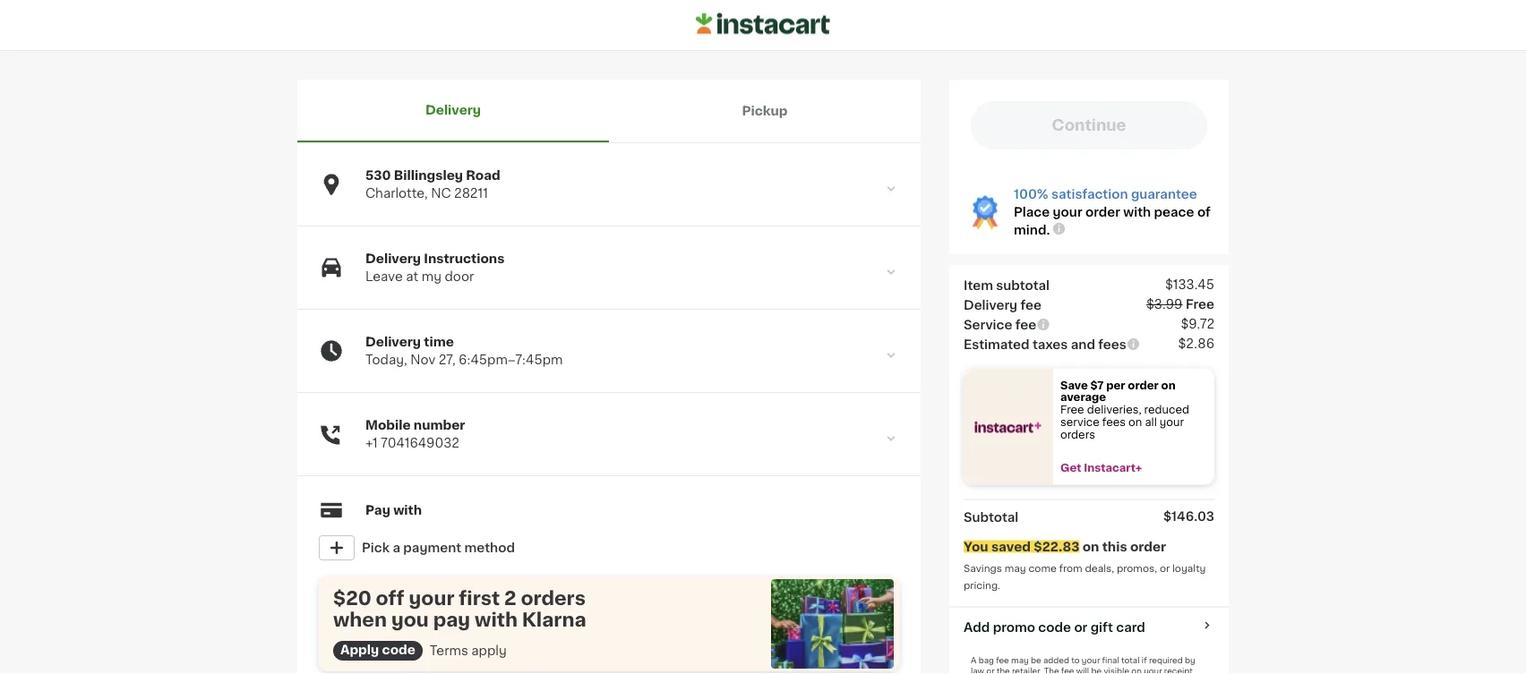 Task type: locate. For each thing, give the bounding box(es) containing it.
1 vertical spatial be
[[1091, 667, 1102, 674]]

delivery time today, nov 27, 6:45pm–7:45pm
[[365, 336, 563, 366]]

on down total
[[1132, 667, 1142, 674]]

free inside "save $7 per order on average free deliveries, reduced service fees on all your orders"
[[1061, 405, 1084, 415]]

delivery button
[[297, 80, 609, 142]]

a bag fee may be added to your final total if required by law or the retailer. the fee will be visible on your receip
[[971, 657, 1196, 674]]

1 vertical spatial may
[[1011, 657, 1029, 665]]

fee down to
[[1061, 667, 1074, 674]]

code down you
[[382, 644, 415, 657]]

code up added
[[1038, 621, 1071, 634]]

gift
[[1091, 621, 1113, 634]]

0 horizontal spatial orders
[[521, 589, 586, 608]]

delivery inside delivery instructions leave at my door
[[365, 253, 421, 265]]

apply
[[471, 645, 507, 657]]

on up deals,
[[1083, 541, 1099, 553]]

0 vertical spatial be
[[1031, 657, 1041, 665]]

if
[[1142, 657, 1147, 665]]

delivery instructions image
[[883, 264, 899, 280]]

today,
[[365, 354, 407, 366]]

with inside place your order with peace of mind.
[[1123, 206, 1151, 219]]

fees right and
[[1098, 338, 1127, 351]]

your inside $20 off your first 2 orders when you pay with klarna
[[409, 589, 455, 608]]

order inside place your order with peace of mind.
[[1086, 206, 1120, 219]]

total
[[1121, 657, 1140, 665]]

1 horizontal spatial be
[[1091, 667, 1102, 674]]

0 horizontal spatial or
[[986, 667, 995, 674]]

satisfaction
[[1052, 188, 1128, 201]]

taxes
[[1033, 338, 1068, 351]]

with down guarantee
[[1123, 206, 1151, 219]]

0 vertical spatial free
[[1186, 298, 1215, 310]]

delivery fee
[[964, 299, 1042, 311]]

get instacart+
[[1061, 463, 1142, 473]]

subtotal
[[964, 511, 1019, 524]]

delivery for delivery
[[425, 104, 481, 116]]

may
[[1005, 564, 1026, 574], [1011, 657, 1029, 665]]

on left the all
[[1129, 417, 1142, 427]]

billingsley
[[394, 169, 463, 182]]

0 vertical spatial orders
[[1061, 430, 1095, 440]]

pay
[[433, 610, 470, 629]]

2 horizontal spatial or
[[1160, 564, 1170, 574]]

1 vertical spatial with
[[393, 504, 422, 517]]

road
[[466, 169, 500, 182]]

law
[[971, 667, 984, 674]]

delivery inside button
[[425, 104, 481, 116]]

or left gift
[[1074, 621, 1088, 634]]

1 vertical spatial fees
[[1102, 417, 1126, 427]]

1 vertical spatial code
[[382, 644, 415, 657]]

service
[[964, 318, 1013, 331]]

2
[[504, 589, 516, 608]]

2 vertical spatial with
[[475, 610, 518, 629]]

be right will
[[1091, 667, 1102, 674]]

fee
[[1021, 299, 1042, 311], [1016, 318, 1036, 331], [996, 657, 1009, 665], [1061, 667, 1074, 674]]

0 vertical spatial may
[[1005, 564, 1026, 574]]

delivery up billingsley
[[425, 104, 481, 116]]

0 horizontal spatial free
[[1061, 405, 1084, 415]]

1 horizontal spatial or
[[1074, 621, 1088, 634]]

fee down the subtotal
[[1021, 299, 1042, 311]]

delivery inside the delivery time today, nov 27, 6:45pm–7:45pm
[[365, 336, 421, 348]]

delivery for delivery fee
[[964, 299, 1018, 311]]

all
[[1145, 417, 1157, 427]]

your down reduced
[[1160, 417, 1184, 427]]

with down the 2 at the left of the page
[[475, 610, 518, 629]]

time
[[424, 336, 454, 348]]

1 horizontal spatial code
[[1038, 621, 1071, 634]]

orders
[[1061, 430, 1095, 440], [521, 589, 586, 608]]

may down saved
[[1005, 564, 1026, 574]]

orders down the "service"
[[1061, 430, 1095, 440]]

your inside "save $7 per order on average free deliveries, reduced service fees on all your orders"
[[1160, 417, 1184, 427]]

1 vertical spatial order
[[1128, 380, 1159, 390]]

your up more info about 100% satisfaction guarantee icon at the right top of the page
[[1053, 206, 1083, 219]]

a
[[393, 542, 400, 554]]

may inside savings may come from deals, promos, or loyalty pricing.
[[1005, 564, 1026, 574]]

save
[[1061, 380, 1088, 390]]

orders up klarna
[[521, 589, 586, 608]]

0 horizontal spatial be
[[1031, 657, 1041, 665]]

the
[[1044, 667, 1059, 674]]

fees down deliveries,
[[1102, 417, 1126, 427]]

or down bag at the bottom of page
[[986, 667, 995, 674]]

your up will
[[1082, 657, 1100, 665]]

the
[[997, 667, 1010, 674]]

or left loyalty
[[1160, 564, 1170, 574]]

your down if at the right bottom of page
[[1144, 667, 1162, 674]]

order up promos,
[[1130, 541, 1166, 553]]

delivery for delivery instructions leave at my door
[[365, 253, 421, 265]]

1 vertical spatial or
[[1074, 621, 1088, 634]]

this
[[1102, 541, 1127, 553]]

1 vertical spatial orders
[[521, 589, 586, 608]]

0 vertical spatial order
[[1086, 206, 1120, 219]]

added
[[1043, 657, 1069, 665]]

be up retailer.
[[1031, 657, 1041, 665]]

$146.03
[[1163, 510, 1215, 523]]

order down 100% satisfaction guarantee
[[1086, 206, 1120, 219]]

instacart+
[[1084, 463, 1142, 473]]

orders inside $20 off your first 2 orders when you pay with klarna
[[521, 589, 586, 608]]

savings may come from deals, promos, or loyalty pricing.
[[964, 564, 1209, 590]]

0 vertical spatial or
[[1160, 564, 1170, 574]]

delivery up today,
[[365, 336, 421, 348]]

2 vertical spatial or
[[986, 667, 995, 674]]

order right per
[[1128, 380, 1159, 390]]

2 horizontal spatial with
[[1123, 206, 1151, 219]]

code
[[1038, 621, 1071, 634], [382, 644, 415, 657]]

leave
[[365, 271, 403, 283]]

1 horizontal spatial free
[[1186, 298, 1215, 310]]

save $7 per order on average free deliveries, reduced service fees on all your orders
[[1061, 380, 1192, 440]]

free up $9.72 at the right top
[[1186, 298, 1215, 310]]

delivery up the "service"
[[964, 299, 1018, 311]]

may inside a bag fee may be added to your final total if required by law or the retailer. the fee will be visible on your receip
[[1011, 657, 1029, 665]]

0 vertical spatial code
[[1038, 621, 1071, 634]]

estimated
[[964, 338, 1030, 351]]

delivery instructions leave at my door
[[365, 253, 505, 283]]

0 vertical spatial with
[[1123, 206, 1151, 219]]

pay
[[365, 504, 390, 517]]

$133.45
[[1165, 278, 1215, 291]]

delivery up the leave
[[365, 253, 421, 265]]

1 horizontal spatial orders
[[1061, 430, 1095, 440]]

or inside a bag fee may be added to your final total if required by law or the retailer. the fee will be visible on your receip
[[986, 667, 995, 674]]

your up pay
[[409, 589, 455, 608]]

apply
[[340, 644, 379, 657]]

1 vertical spatial free
[[1061, 405, 1084, 415]]

0 vertical spatial fees
[[1098, 338, 1127, 351]]

you
[[964, 541, 989, 553]]

be
[[1031, 657, 1041, 665], [1091, 667, 1102, 674]]

free
[[1186, 298, 1215, 310], [1061, 405, 1084, 415]]

100%
[[1014, 188, 1049, 201]]

530 billingsley road charlotte, nc 28211
[[365, 169, 500, 200]]

1 horizontal spatial with
[[475, 610, 518, 629]]

on
[[1161, 380, 1176, 390], [1129, 417, 1142, 427], [1083, 541, 1099, 553], [1132, 667, 1142, 674]]

or
[[1160, 564, 1170, 574], [1074, 621, 1088, 634], [986, 667, 995, 674]]

$2.86
[[1178, 337, 1215, 350]]

7041649032
[[381, 437, 459, 450]]

530
[[365, 169, 391, 182]]

fees inside "save $7 per order on average free deliveries, reduced service fees on all your orders"
[[1102, 417, 1126, 427]]

mobile number image
[[883, 431, 899, 447]]

instructions
[[424, 253, 505, 265]]

required
[[1149, 657, 1183, 665]]

apply code
[[340, 644, 415, 657]]

may up retailer.
[[1011, 657, 1029, 665]]

number
[[414, 419, 465, 432]]

with right pay
[[393, 504, 422, 517]]

final
[[1102, 657, 1119, 665]]

on inside a bag fee may be added to your final total if required by law or the retailer. the fee will be visible on your receip
[[1132, 667, 1142, 674]]

free up the "service"
[[1061, 405, 1084, 415]]

come
[[1029, 564, 1057, 574]]

order
[[1086, 206, 1120, 219], [1128, 380, 1159, 390], [1130, 541, 1166, 553]]

a
[[971, 657, 977, 665]]

6:45pm–7:45pm
[[459, 354, 563, 366]]



Task type: describe. For each thing, give the bounding box(es) containing it.
delivery for delivery time today, nov 27, 6:45pm–7:45pm
[[365, 336, 421, 348]]

$7
[[1091, 380, 1104, 390]]

mobile number +1 7041649032
[[365, 419, 465, 450]]

add promo code or gift card
[[964, 621, 1145, 634]]

per
[[1106, 380, 1125, 390]]

card
[[1116, 621, 1145, 634]]

item
[[964, 279, 993, 292]]

method
[[464, 542, 515, 554]]

off
[[376, 589, 405, 608]]

home image
[[696, 10, 830, 37]]

savings
[[964, 564, 1002, 574]]

you saved $22.83 on this order
[[964, 541, 1166, 553]]

delivery time image
[[883, 348, 899, 364]]

you
[[391, 610, 429, 629]]

terms apply
[[430, 645, 507, 657]]

pick a payment method
[[362, 542, 515, 554]]

$20 off your first 2 orders when you pay with klarna
[[333, 589, 586, 629]]

nov
[[410, 354, 435, 366]]

by
[[1185, 657, 1196, 665]]

get instacart+ button
[[1053, 462, 1215, 474]]

100% satisfaction guarantee
[[1014, 188, 1197, 201]]

from
[[1059, 564, 1083, 574]]

to
[[1071, 657, 1080, 665]]

2 vertical spatial order
[[1130, 541, 1166, 553]]

on up reduced
[[1161, 380, 1176, 390]]

subtotal
[[996, 279, 1050, 292]]

and
[[1071, 338, 1095, 351]]

$3.99
[[1146, 298, 1183, 310]]

promo
[[993, 621, 1035, 634]]

item subtotal
[[964, 279, 1050, 292]]

0 horizontal spatial with
[[393, 504, 422, 517]]

get
[[1061, 463, 1082, 473]]

mind.
[[1014, 224, 1050, 236]]

delivery address image
[[883, 181, 899, 197]]

bag
[[979, 657, 994, 665]]

terms
[[430, 645, 468, 657]]

my
[[422, 271, 442, 283]]

27,
[[439, 354, 455, 366]]

peace
[[1154, 206, 1194, 219]]

place your order with peace of mind.
[[1014, 206, 1211, 236]]

or inside savings may come from deals, promos, or loyalty pricing.
[[1160, 564, 1170, 574]]

mobile
[[365, 419, 411, 432]]

guarantee
[[1131, 188, 1197, 201]]

loyalty
[[1172, 564, 1206, 574]]

saved
[[991, 541, 1031, 553]]

add
[[964, 621, 990, 634]]

pricing.
[[964, 580, 1000, 590]]

retailer.
[[1012, 667, 1042, 674]]

at
[[406, 271, 418, 283]]

order inside "save $7 per order on average free deliveries, reduced service fees on all your orders"
[[1128, 380, 1159, 390]]

orders inside "save $7 per order on average free deliveries, reduced service fees on all your orders"
[[1061, 430, 1095, 440]]

deliveries,
[[1087, 405, 1142, 415]]

payment
[[403, 542, 461, 554]]

pick
[[362, 542, 390, 554]]

fee up estimated taxes and fees
[[1016, 318, 1036, 331]]

nc
[[431, 187, 451, 200]]

pick a payment method button
[[319, 530, 899, 566]]

of
[[1197, 206, 1211, 219]]

promos,
[[1117, 564, 1157, 574]]

visible
[[1104, 667, 1130, 674]]

estimated taxes and fees
[[964, 338, 1127, 351]]

with inside $20 off your first 2 orders when you pay with klarna
[[475, 610, 518, 629]]

pickup button
[[609, 80, 921, 142]]

$22.83
[[1034, 541, 1080, 553]]

more info about 100% satisfaction guarantee image
[[1052, 222, 1066, 236]]

reduced
[[1144, 405, 1189, 415]]

code inside button
[[1038, 621, 1071, 634]]

when
[[333, 610, 387, 629]]

klarna
[[522, 610, 586, 629]]

will
[[1076, 667, 1089, 674]]

place
[[1014, 206, 1050, 219]]

average
[[1061, 392, 1106, 403]]

or inside button
[[1074, 621, 1088, 634]]

pay with
[[365, 504, 422, 517]]

$3.99 free
[[1146, 298, 1215, 310]]

service fee
[[964, 318, 1036, 331]]

your inside place your order with peace of mind.
[[1053, 206, 1083, 219]]

charlotte,
[[365, 187, 428, 200]]

0 horizontal spatial code
[[382, 644, 415, 657]]

fee up the
[[996, 657, 1009, 665]]

$20
[[333, 589, 371, 608]]

door
[[445, 271, 474, 283]]

+1
[[365, 437, 378, 450]]

service
[[1061, 417, 1100, 427]]

pickup
[[742, 105, 788, 117]]



Task type: vqa. For each thing, say whether or not it's contained in the screenshot.
the right Drugstore
no



